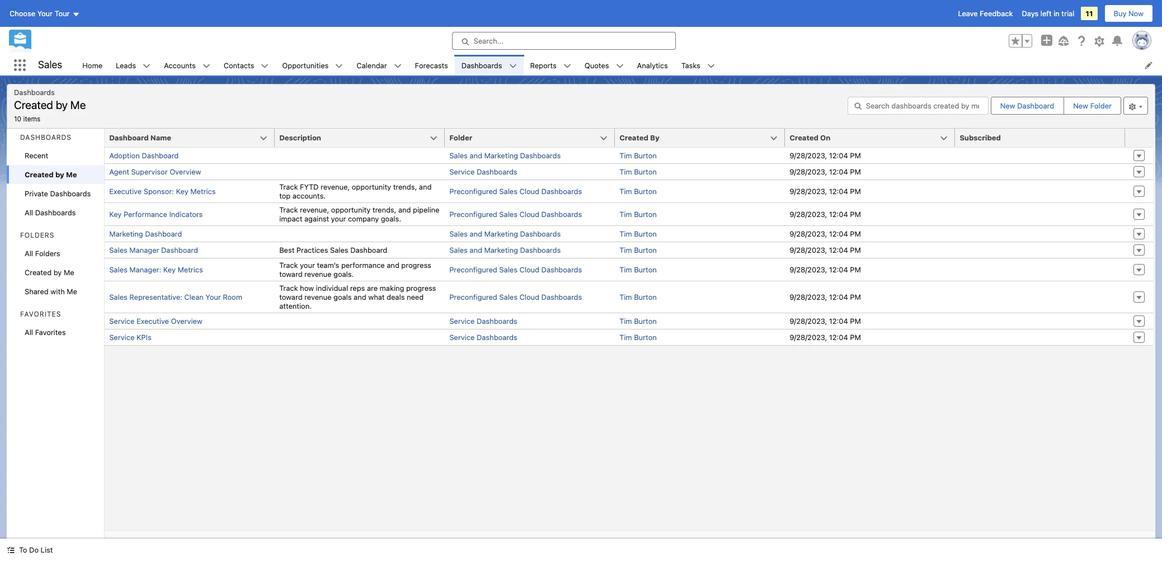 Task type: locate. For each thing, give the bounding box(es) containing it.
progress inside track your team's performance and progress toward revenue goals.
[[402, 261, 431, 270]]

1 all from the top
[[25, 208, 33, 217]]

pm for service kpis
[[850, 333, 861, 342]]

9/28/2023, 12:04 pm for sales representative: clean your room
[[790, 293, 861, 302]]

toward left the individual
[[279, 293, 303, 302]]

all for all dashboards
[[25, 208, 33, 217]]

2 pm from the top
[[850, 167, 861, 176]]

created left by
[[620, 133, 649, 142]]

text default image for reports
[[563, 62, 571, 70]]

8 tim burton link from the top
[[620, 293, 657, 302]]

service dashboards link
[[450, 167, 517, 176], [450, 317, 517, 326], [450, 333, 517, 342]]

1 vertical spatial trends,
[[373, 205, 396, 214]]

created by me link up private dashboards
[[7, 165, 104, 184]]

pm for service executive overview
[[850, 317, 861, 326]]

opportunity inside "track revenue, opportunity trends, and pipeline impact against your company goals."
[[331, 205, 371, 214]]

2 vertical spatial key
[[163, 265, 176, 274]]

1 vertical spatial all
[[25, 249, 33, 258]]

goals. right company
[[381, 214, 401, 223]]

tasks list item
[[675, 55, 722, 76]]

text default image left calendar link
[[335, 62, 343, 70]]

0 vertical spatial progress
[[402, 261, 431, 270]]

preconfigured for track your team's performance and progress toward revenue goals.
[[450, 265, 497, 274]]

9 tim from the top
[[620, 317, 632, 326]]

2 burton from the top
[[634, 167, 657, 176]]

metrics up indicators at the top of page
[[190, 187, 216, 196]]

0 horizontal spatial your
[[300, 261, 315, 270]]

2 track from the top
[[279, 205, 298, 214]]

0 vertical spatial sales and marketing dashboards link
[[450, 151, 561, 160]]

1 vertical spatial favorites
[[35, 328, 66, 337]]

burton for key performance indicators
[[634, 210, 657, 219]]

executive up kpis
[[137, 317, 169, 326]]

9 9/28/2023, from the top
[[790, 317, 827, 326]]

7 pm from the top
[[850, 265, 861, 274]]

3 9/28/2023, 12:04 pm from the top
[[790, 187, 861, 196]]

1 tim from the top
[[620, 151, 632, 160]]

pm for executive sponsor: key metrics
[[850, 187, 861, 196]]

2 vertical spatial sales and marketing dashboards link
[[450, 246, 561, 255]]

9 tim burton from the top
[[620, 317, 657, 326]]

service dashboards
[[450, 167, 517, 176], [450, 317, 517, 326], [450, 333, 517, 342]]

created by cell
[[615, 129, 792, 148]]

revenue, inside "track revenue, opportunity trends, and pipeline impact against your company goals."
[[300, 205, 329, 214]]

2 12:04 from the top
[[829, 167, 848, 176]]

all
[[25, 208, 33, 217], [25, 249, 33, 258], [25, 328, 33, 337]]

cell for service executive overview
[[955, 313, 1126, 329]]

by for recent
[[55, 170, 64, 179]]

0 vertical spatial sales and marketing dashboards
[[450, 151, 561, 160]]

0 horizontal spatial folder
[[450, 133, 473, 142]]

tim burton link for key performance indicators
[[620, 210, 657, 219]]

10 tim burton link from the top
[[620, 333, 657, 342]]

overview for agent supervisor overview
[[170, 167, 201, 176]]

progress right deals
[[406, 284, 436, 293]]

8 pm from the top
[[850, 293, 861, 302]]

track
[[279, 182, 298, 191], [279, 205, 298, 214], [279, 261, 298, 270], [279, 284, 298, 293]]

new
[[1001, 101, 1016, 110], [1074, 101, 1089, 110]]

sales and marketing dashboards for marketing dashboard
[[450, 229, 561, 238]]

1 vertical spatial sales and marketing dashboards
[[450, 229, 561, 238]]

10 tim burton from the top
[[620, 333, 657, 342]]

burton for service executive overview
[[634, 317, 657, 326]]

1 tim burton from the top
[[620, 151, 657, 160]]

2 toward from the top
[[279, 293, 303, 302]]

text default image for accounts
[[202, 62, 210, 70]]

overview up 'executive sponsor: key metrics'
[[170, 167, 201, 176]]

4 text default image from the left
[[616, 62, 624, 70]]

2 vertical spatial service dashboards link
[[450, 333, 517, 342]]

0 vertical spatial your
[[331, 214, 346, 223]]

0 vertical spatial key
[[176, 187, 188, 196]]

pm for sales manager: key metrics
[[850, 265, 861, 274]]

0 vertical spatial created by me
[[25, 170, 77, 179]]

preconfigured sales cloud dashboards link for track your team's performance and progress toward revenue goals.
[[450, 265, 582, 274]]

revenue, down accounts.
[[300, 205, 329, 214]]

burton
[[634, 151, 657, 160], [634, 167, 657, 176], [634, 187, 657, 196], [634, 210, 657, 219], [634, 229, 657, 238], [634, 246, 657, 255], [634, 265, 657, 274], [634, 293, 657, 302], [634, 317, 657, 326], [634, 333, 657, 342]]

all down the shared
[[25, 328, 33, 337]]

all dashboards link
[[7, 203, 104, 222]]

5 burton from the top
[[634, 229, 657, 238]]

6 12:04 from the top
[[829, 246, 848, 255]]

9/28/2023, for service kpis
[[790, 333, 827, 342]]

dashboard up the sales manager: key metrics
[[161, 246, 198, 255]]

text default image inside contacts list item
[[261, 62, 269, 70]]

12:04 for sales manager: key metrics
[[829, 265, 848, 274]]

3 pm from the top
[[850, 187, 861, 196]]

0 vertical spatial by
[[56, 99, 68, 111]]

0 horizontal spatial goals.
[[334, 270, 354, 279]]

service dashboards link for service kpis
[[450, 333, 517, 342]]

1 service dashboards from the top
[[450, 167, 517, 176]]

toward inside the track how individual reps are making progress toward revenue goals and what deals need attention.
[[279, 293, 303, 302]]

to do list
[[19, 546, 53, 555]]

leads list item
[[109, 55, 157, 76]]

0 vertical spatial toward
[[279, 270, 303, 279]]

1 new from the left
[[1001, 101, 1016, 110]]

cell
[[275, 163, 445, 180], [955, 163, 1126, 180], [955, 180, 1126, 203], [955, 203, 1126, 226], [275, 226, 445, 242], [955, 226, 1126, 242], [955, 242, 1126, 258], [955, 258, 1126, 281], [955, 281, 1126, 313], [275, 313, 445, 329], [955, 313, 1126, 329], [275, 329, 445, 345], [955, 329, 1126, 345]]

service dashboards for agent supervisor overview
[[450, 167, 517, 176]]

track inside track your team's performance and progress toward revenue goals.
[[279, 261, 298, 270]]

1 vertical spatial folder
[[450, 133, 473, 142]]

9/28/2023, for executive sponsor: key metrics
[[790, 187, 827, 196]]

dashboard up performance
[[350, 246, 387, 255]]

2 preconfigured from the top
[[450, 210, 497, 219]]

all up the shared
[[25, 249, 33, 258]]

tim burton link for sales manager: key metrics
[[620, 265, 657, 274]]

2 service dashboards link from the top
[[450, 317, 517, 326]]

pm for key performance indicators
[[850, 210, 861, 219]]

0 vertical spatial folder
[[1091, 101, 1112, 110]]

key left the performance
[[109, 210, 122, 219]]

fytd
[[300, 182, 319, 191]]

9/28/2023, for marketing dashboard
[[790, 229, 827, 238]]

accounts
[[164, 61, 196, 70]]

toward inside track your team's performance and progress toward revenue goals.
[[279, 270, 303, 279]]

text default image right accounts
[[202, 62, 210, 70]]

service dashboards for service kpis
[[450, 333, 517, 342]]

service for agent supervisor overview
[[450, 167, 475, 176]]

4 preconfigured from the top
[[450, 293, 497, 302]]

text default image inside the dashboards list item
[[509, 62, 517, 70]]

created on
[[790, 133, 831, 142]]

9/28/2023, for agent supervisor overview
[[790, 167, 827, 176]]

cell for key performance indicators
[[955, 203, 1126, 226]]

1 horizontal spatial your
[[331, 214, 346, 223]]

tim burton for sales manager dashboard
[[620, 246, 657, 255]]

best practices sales dashboard
[[279, 246, 387, 255]]

2 horizontal spatial key
[[176, 187, 188, 196]]

0 vertical spatial revenue,
[[321, 182, 350, 191]]

2 cloud from the top
[[520, 210, 540, 219]]

preconfigured sales cloud dashboards link for track fytd revenue, opportunity trends, and top accounts.
[[450, 187, 582, 196]]

1 horizontal spatial folder
[[1091, 101, 1112, 110]]

2 preconfigured sales cloud dashboards link from the top
[[450, 210, 582, 219]]

1 vertical spatial goals.
[[334, 270, 354, 279]]

adoption dashboard link
[[109, 151, 179, 160]]

pm for agent supervisor overview
[[850, 167, 861, 176]]

1 vertical spatial sales and marketing dashboards link
[[450, 229, 561, 238]]

8 tim burton from the top
[[620, 293, 657, 302]]

cloud
[[520, 187, 540, 196], [520, 210, 540, 219], [520, 265, 540, 274], [520, 293, 540, 302]]

text default image
[[202, 62, 210, 70], [335, 62, 343, 70], [563, 62, 571, 70], [616, 62, 624, 70]]

sales and marketing dashboards link for sales manager dashboard
[[450, 246, 561, 255]]

0 vertical spatial metrics
[[190, 187, 216, 196]]

5 9/28/2023, from the top
[[790, 229, 827, 238]]

9/28/2023, 12:04 pm
[[790, 151, 861, 160], [790, 167, 861, 176], [790, 187, 861, 196], [790, 210, 861, 219], [790, 229, 861, 238], [790, 246, 861, 255], [790, 265, 861, 274], [790, 293, 861, 302], [790, 317, 861, 326], [790, 333, 861, 342]]

opportunity
[[352, 182, 391, 191], [331, 205, 371, 214]]

favorites down shared with me
[[35, 328, 66, 337]]

dashboard up subscribed button
[[1018, 101, 1055, 110]]

sales and marketing dashboards
[[450, 151, 561, 160], [450, 229, 561, 238], [450, 246, 561, 255]]

text default image inside opportunities list item
[[335, 62, 343, 70]]

4 tim from the top
[[620, 210, 632, 219]]

1 horizontal spatial your
[[206, 293, 221, 302]]

4 tim burton link from the top
[[620, 210, 657, 219]]

metrics up clean
[[178, 265, 203, 274]]

individual
[[316, 284, 348, 293]]

text default image inside tasks list item
[[707, 62, 715, 70]]

8 burton from the top
[[634, 293, 657, 302]]

progress up need
[[402, 261, 431, 270]]

0 vertical spatial overview
[[170, 167, 201, 176]]

track left the fytd
[[279, 182, 298, 191]]

search... button
[[452, 32, 676, 50]]

1 vertical spatial folders
[[35, 249, 60, 258]]

marketing
[[484, 151, 518, 160], [109, 229, 143, 238], [484, 229, 518, 238], [484, 246, 518, 255]]

1 text default image from the left
[[202, 62, 210, 70]]

by
[[56, 99, 68, 111], [55, 170, 64, 179], [54, 268, 62, 277]]

8 9/28/2023, from the top
[[790, 293, 827, 302]]

cell for executive sponsor: key metrics
[[955, 180, 1126, 203]]

4 preconfigured sales cloud dashboards from the top
[[450, 293, 582, 302]]

your right against
[[331, 214, 346, 223]]

2 service dashboards from the top
[[450, 317, 517, 326]]

marketing dashboard
[[109, 229, 182, 238]]

cell for sales representative: clean your room
[[955, 281, 1126, 313]]

0 vertical spatial your
[[37, 9, 53, 18]]

4 9/28/2023, 12:04 pm from the top
[[790, 210, 861, 219]]

text default image
[[143, 62, 151, 70], [261, 62, 269, 70], [394, 62, 402, 70], [509, 62, 517, 70], [707, 62, 715, 70], [7, 546, 15, 554]]

track for track fytd revenue, opportunity trends, and top accounts.
[[279, 182, 298, 191]]

7 9/28/2023, 12:04 pm from the top
[[790, 265, 861, 274]]

executive down agent
[[109, 187, 142, 196]]

trends, inside "track revenue, opportunity trends, and pipeline impact against your company goals."
[[373, 205, 396, 214]]

track down "best"
[[279, 261, 298, 270]]

marketing for sales and marketing dashboards link corresponding to marketing dashboard
[[484, 229, 518, 238]]

goals. up the individual
[[334, 270, 354, 279]]

folder inside 'button'
[[450, 133, 473, 142]]

room
[[223, 293, 242, 302]]

2 tim from the top
[[620, 167, 632, 176]]

quotes link
[[578, 55, 616, 76]]

your inside "track revenue, opportunity trends, and pipeline impact against your company goals."
[[331, 214, 346, 223]]

goals.
[[381, 214, 401, 223], [334, 270, 354, 279]]

1 vertical spatial service dashboards link
[[450, 317, 517, 326]]

2 revenue from the top
[[305, 293, 332, 302]]

created inside 'button'
[[790, 133, 819, 142]]

reports
[[530, 61, 557, 70]]

track inside the track how individual reps are making progress toward revenue goals and what deals need attention.
[[279, 284, 298, 293]]

2 sales and marketing dashboards from the top
[[450, 229, 561, 238]]

folder button
[[445, 129, 615, 147]]

text default image left to
[[7, 546, 15, 554]]

1 sales and marketing dashboards from the top
[[450, 151, 561, 160]]

tasks link
[[675, 55, 707, 76]]

feedback
[[980, 9, 1013, 18]]

9/28/2023,
[[790, 151, 827, 160], [790, 167, 827, 176], [790, 187, 827, 196], [790, 210, 827, 219], [790, 229, 827, 238], [790, 246, 827, 255], [790, 265, 827, 274], [790, 293, 827, 302], [790, 317, 827, 326], [790, 333, 827, 342]]

cloud for track revenue, opportunity trends, and pipeline impact against your company goals.
[[520, 210, 540, 219]]

1 vertical spatial toward
[[279, 293, 303, 302]]

list
[[76, 55, 1162, 76]]

tim for service executive overview
[[620, 317, 632, 326]]

opportunity up "track revenue, opportunity trends, and pipeline impact against your company goals."
[[352, 182, 391, 191]]

3 sales and marketing dashboards link from the top
[[450, 246, 561, 255]]

0 horizontal spatial key
[[109, 210, 122, 219]]

0 horizontal spatial new
[[1001, 101, 1016, 110]]

10 9/28/2023, from the top
[[790, 333, 827, 342]]

contacts link
[[217, 55, 261, 76]]

and inside track fytd revenue, opportunity trends, and top accounts.
[[419, 182, 432, 191]]

toward up how
[[279, 270, 303, 279]]

track left how
[[279, 284, 298, 293]]

2 tim burton link from the top
[[620, 167, 657, 176]]

revenue left goals
[[305, 293, 332, 302]]

6 pm from the top
[[850, 246, 861, 255]]

0 vertical spatial favorites
[[20, 310, 61, 318]]

1 vertical spatial revenue
[[305, 293, 332, 302]]

2 vertical spatial sales and marketing dashboards
[[450, 246, 561, 255]]

choose
[[10, 9, 35, 18]]

tim for sales manager dashboard
[[620, 246, 632, 255]]

home
[[82, 61, 102, 70]]

3 text default image from the left
[[563, 62, 571, 70]]

6 9/28/2023, 12:04 pm from the top
[[790, 246, 861, 255]]

12:04 for agent supervisor overview
[[829, 167, 848, 176]]

tim burton link for service kpis
[[620, 333, 657, 342]]

text default image inside reports list item
[[563, 62, 571, 70]]

all inside "link"
[[25, 249, 33, 258]]

2 9/28/2023, 12:04 pm from the top
[[790, 167, 861, 176]]

service executive overview
[[109, 317, 203, 326]]

created by me up shared with me
[[25, 268, 74, 277]]

1 vertical spatial created by me link
[[7, 263, 104, 282]]

1 tim burton link from the top
[[620, 151, 657, 160]]

0 vertical spatial revenue
[[305, 270, 332, 279]]

1 horizontal spatial new
[[1074, 101, 1089, 110]]

reports list item
[[524, 55, 578, 76]]

service
[[450, 167, 475, 176], [109, 317, 135, 326], [450, 317, 475, 326], [109, 333, 135, 342], [450, 333, 475, 342]]

folders up shared with me
[[35, 249, 60, 258]]

10 9/28/2023, 12:04 pm from the top
[[790, 333, 861, 342]]

folder inside button
[[1091, 101, 1112, 110]]

contacts list item
[[217, 55, 276, 76]]

company
[[348, 214, 379, 223]]

1 pm from the top
[[850, 151, 861, 160]]

tim for executive sponsor: key metrics
[[620, 187, 632, 196]]

actions cell
[[1126, 129, 1154, 148]]

trends, down track fytd revenue, opportunity trends, and top accounts.
[[373, 205, 396, 214]]

leads
[[116, 61, 136, 70]]

sales and marketing dashboards for sales manager dashboard
[[450, 246, 561, 255]]

2 vertical spatial by
[[54, 268, 62, 277]]

2 9/28/2023, from the top
[[790, 167, 827, 176]]

key right manager:
[[163, 265, 176, 274]]

by for all folders
[[54, 268, 62, 277]]

new folder button
[[1064, 97, 1122, 115]]

12:04
[[829, 151, 848, 160], [829, 167, 848, 176], [829, 187, 848, 196], [829, 210, 848, 219], [829, 229, 848, 238], [829, 246, 848, 255], [829, 265, 848, 274], [829, 293, 848, 302], [829, 317, 848, 326], [829, 333, 848, 342]]

5 tim burton from the top
[[620, 229, 657, 238]]

new up subscribed cell
[[1074, 101, 1089, 110]]

2 text default image from the left
[[335, 62, 343, 70]]

preconfigured sales cloud dashboards for track revenue, opportunity trends, and pipeline impact against your company goals.
[[450, 210, 582, 219]]

4 tim burton from the top
[[620, 210, 657, 219]]

10 12:04 from the top
[[829, 333, 848, 342]]

folders up all folders
[[20, 231, 54, 240]]

0 vertical spatial opportunity
[[352, 182, 391, 191]]

leave feedback
[[958, 9, 1013, 18]]

service dashboards link for service executive overview
[[450, 317, 517, 326]]

tim burton for marketing dashboard
[[620, 229, 657, 238]]

sponsor:
[[144, 187, 174, 196]]

new for new folder
[[1074, 101, 1089, 110]]

attention.
[[279, 302, 312, 311]]

dashboards list item
[[455, 55, 524, 76]]

cloud for track fytd revenue, opportunity trends, and top accounts.
[[520, 187, 540, 196]]

0 vertical spatial goals.
[[381, 214, 401, 223]]

sales
[[38, 59, 62, 71], [450, 151, 468, 160], [499, 187, 518, 196], [499, 210, 518, 219], [450, 229, 468, 238], [109, 246, 127, 255], [330, 246, 348, 255], [450, 246, 468, 255], [109, 265, 127, 274], [499, 265, 518, 274], [109, 293, 127, 302], [499, 293, 518, 302]]

text default image for opportunities
[[335, 62, 343, 70]]

and inside "track revenue, opportunity trends, and pipeline impact against your company goals."
[[398, 205, 411, 214]]

6 burton from the top
[[634, 246, 657, 255]]

cell for agent supervisor overview
[[955, 163, 1126, 180]]

tim for service kpis
[[620, 333, 632, 342]]

text default image right the tasks
[[707, 62, 715, 70]]

9 9/28/2023, 12:04 pm from the top
[[790, 317, 861, 326]]

12:04 for service executive overview
[[829, 317, 848, 326]]

tour
[[55, 9, 70, 18]]

1 9/28/2023, 12:04 pm from the top
[[790, 151, 861, 160]]

created
[[14, 99, 53, 111], [620, 133, 649, 142], [790, 133, 819, 142], [25, 170, 54, 179], [25, 268, 52, 277]]

8 12:04 from the top
[[829, 293, 848, 302]]

8 tim from the top
[[620, 293, 632, 302]]

tim burton link for service executive overview
[[620, 317, 657, 326]]

created up items
[[14, 99, 53, 111]]

favorites inside all favorites link
[[35, 328, 66, 337]]

2 vertical spatial service dashboards
[[450, 333, 517, 342]]

progress
[[402, 261, 431, 270], [406, 284, 436, 293]]

overview for service executive overview
[[171, 317, 203, 326]]

and
[[470, 151, 482, 160], [419, 182, 432, 191], [398, 205, 411, 214], [470, 229, 482, 238], [470, 246, 482, 255], [387, 261, 400, 270], [354, 293, 366, 302]]

revenue inside the track how individual reps are making progress toward revenue goals and what deals need attention.
[[305, 293, 332, 302]]

all for all favorites
[[25, 328, 33, 337]]

1 vertical spatial opportunity
[[331, 205, 371, 214]]

3 preconfigured from the top
[[450, 265, 497, 274]]

4 burton from the top
[[634, 210, 657, 219]]

tim
[[620, 151, 632, 160], [620, 167, 632, 176], [620, 187, 632, 196], [620, 210, 632, 219], [620, 229, 632, 238], [620, 246, 632, 255], [620, 265, 632, 274], [620, 293, 632, 302], [620, 317, 632, 326], [620, 333, 632, 342]]

0 horizontal spatial your
[[37, 9, 53, 18]]

3 tim from the top
[[620, 187, 632, 196]]

revenue up how
[[305, 270, 332, 279]]

executive sponsor: key metrics link
[[109, 187, 216, 196]]

your inside grid
[[206, 293, 221, 302]]

accounts.
[[293, 191, 326, 200]]

pm for marketing dashboard
[[850, 229, 861, 238]]

1 vertical spatial created by me
[[25, 268, 74, 277]]

grid
[[105, 129, 1154, 346]]

accounts list item
[[157, 55, 217, 76]]

now
[[1129, 9, 1144, 18]]

all for all folders
[[25, 249, 33, 258]]

0 vertical spatial created by me link
[[7, 165, 104, 184]]

created by me link up the with
[[7, 263, 104, 282]]

your left tour on the top of page
[[37, 9, 53, 18]]

12:04 for marketing dashboard
[[829, 229, 848, 238]]

best
[[279, 246, 295, 255]]

created by me up private dashboards link
[[25, 170, 77, 179]]

created by me
[[25, 170, 77, 179], [25, 268, 74, 277]]

goals
[[334, 293, 352, 302]]

all down private
[[25, 208, 33, 217]]

preconfigured sales cloud dashboards for track fytd revenue, opportunity trends, and top accounts.
[[450, 187, 582, 196]]

track down top
[[279, 205, 298, 214]]

need
[[407, 293, 424, 302]]

2 all from the top
[[25, 249, 33, 258]]

metrics for executive sponsor: key metrics
[[190, 187, 216, 196]]

created on cell
[[785, 129, 962, 148]]

your right clean
[[206, 293, 221, 302]]

your down practices
[[300, 261, 315, 270]]

text default image right leads on the left of the page
[[143, 62, 151, 70]]

2 tim burton from the top
[[620, 167, 657, 176]]

1 revenue from the top
[[305, 270, 332, 279]]

7 tim burton link from the top
[[620, 265, 657, 274]]

3 all from the top
[[25, 328, 33, 337]]

6 9/28/2023, from the top
[[790, 246, 827, 255]]

3 tim burton link from the top
[[620, 187, 657, 196]]

dashboards inside list item
[[462, 61, 502, 70]]

7 tim from the top
[[620, 265, 632, 274]]

3 preconfigured sales cloud dashboards link from the top
[[450, 265, 582, 274]]

cell for sales manager dashboard
[[955, 242, 1126, 258]]

key up indicators at the top of page
[[176, 187, 188, 196]]

11
[[1086, 9, 1093, 18]]

in
[[1054, 9, 1060, 18]]

marketing dashboard link
[[109, 229, 182, 238]]

private
[[25, 189, 48, 198]]

buy now button
[[1105, 4, 1154, 22]]

text default image for leads
[[143, 62, 151, 70]]

goals. inside "track revenue, opportunity trends, and pipeline impact against your company goals."
[[381, 214, 401, 223]]

folder
[[1091, 101, 1112, 110], [450, 133, 473, 142]]

group
[[1009, 34, 1033, 48]]

1 horizontal spatial goals.
[[381, 214, 401, 223]]

3 sales and marketing dashboards from the top
[[450, 246, 561, 255]]

5 pm from the top
[[850, 229, 861, 238]]

tim burton for service executive overview
[[620, 317, 657, 326]]

favorites up all favorites
[[20, 310, 61, 318]]

1 vertical spatial overview
[[171, 317, 203, 326]]

text default image inside calendar list item
[[394, 62, 402, 70]]

overview down clean
[[171, 317, 203, 326]]

clean
[[184, 293, 204, 302]]

5 tim from the top
[[620, 229, 632, 238]]

1 vertical spatial revenue,
[[300, 205, 329, 214]]

7 9/28/2023, from the top
[[790, 265, 827, 274]]

burton for service kpis
[[634, 333, 657, 342]]

text default image inside accounts list item
[[202, 62, 210, 70]]

trends, up pipeline
[[393, 182, 417, 191]]

on
[[821, 133, 831, 142]]

0 vertical spatial folders
[[20, 231, 54, 240]]

sales manager: key metrics
[[109, 265, 203, 274]]

2 sales and marketing dashboards link from the top
[[450, 229, 561, 238]]

dashboard up adoption
[[109, 133, 149, 142]]

performance
[[124, 210, 167, 219]]

opportunity down track fytd revenue, opportunity trends, and top accounts.
[[331, 205, 371, 214]]

7 tim burton from the top
[[620, 265, 657, 274]]

1 sales and marketing dashboards link from the top
[[450, 151, 561, 160]]

10
[[14, 114, 21, 123]]

10 burton from the top
[[634, 333, 657, 342]]

0 vertical spatial service dashboards link
[[450, 167, 517, 176]]

analytics link
[[630, 55, 675, 76]]

service executive overview link
[[109, 317, 203, 326]]

1 vertical spatial progress
[[406, 284, 436, 293]]

text default image right contacts
[[261, 62, 269, 70]]

sales manager dashboard
[[109, 246, 198, 255]]

by inside dashboards created by me 10 items
[[56, 99, 68, 111]]

4 cloud from the top
[[520, 293, 540, 302]]

created left on
[[790, 133, 819, 142]]

me down home link
[[70, 99, 86, 111]]

text default image inside quotes "list item"
[[616, 62, 624, 70]]

1 service dashboards link from the top
[[450, 167, 517, 176]]

1 horizontal spatial key
[[163, 265, 176, 274]]

text default image right calendar
[[394, 62, 402, 70]]

3 cloud from the top
[[520, 265, 540, 274]]

3 track from the top
[[279, 261, 298, 270]]

pm for sales manager dashboard
[[850, 246, 861, 255]]

do
[[29, 546, 39, 555]]

text default image inside to do list button
[[7, 546, 15, 554]]

track inside "track revenue, opportunity trends, and pipeline impact against your company goals."
[[279, 205, 298, 214]]

1 vertical spatial by
[[55, 170, 64, 179]]

text default image left reports link
[[509, 62, 517, 70]]

track inside track fytd revenue, opportunity trends, and top accounts.
[[279, 182, 298, 191]]

1 created by me from the top
[[25, 170, 77, 179]]

dashboard inside new dashboard button
[[1018, 101, 1055, 110]]

1 vertical spatial your
[[300, 261, 315, 270]]

6 tim from the top
[[620, 246, 632, 255]]

me
[[70, 99, 86, 111], [66, 170, 77, 179], [64, 268, 74, 277], [67, 287, 77, 296]]

1 vertical spatial service dashboards
[[450, 317, 517, 326]]

goals. inside track your team's performance and progress toward revenue goals.
[[334, 270, 354, 279]]

new up subscribed
[[1001, 101, 1016, 110]]

your
[[37, 9, 53, 18], [206, 293, 221, 302]]

leads link
[[109, 55, 143, 76]]

preconfigured sales cloud dashboards link for track revenue, opportunity trends, and pipeline impact against your company goals.
[[450, 210, 582, 219]]

0 vertical spatial service dashboards
[[450, 167, 517, 176]]

created inside dashboards created by me 10 items
[[14, 99, 53, 111]]

3 9/28/2023, from the top
[[790, 187, 827, 196]]

3 12:04 from the top
[[829, 187, 848, 196]]

9/28/2023, for sales representative: clean your room
[[790, 293, 827, 302]]

dashboards inside dashboards created by me 10 items
[[14, 88, 55, 97]]

revenue, right the fytd
[[321, 182, 350, 191]]

1 preconfigured sales cloud dashboards link from the top
[[450, 187, 582, 196]]

4 track from the top
[[279, 284, 298, 293]]

text default image for calendar
[[394, 62, 402, 70]]

created by button
[[615, 129, 785, 147]]

1 vertical spatial your
[[206, 293, 221, 302]]

12:04 for key performance indicators
[[829, 210, 848, 219]]

0 vertical spatial trends,
[[393, 182, 417, 191]]

preconfigured
[[450, 187, 497, 196], [450, 210, 497, 219], [450, 265, 497, 274], [450, 293, 497, 302]]

cell for sales manager: key metrics
[[955, 258, 1126, 281]]

key for manager:
[[163, 265, 176, 274]]

3 preconfigured sales cloud dashboards from the top
[[450, 265, 582, 274]]

10 tim from the top
[[620, 333, 632, 342]]

5 12:04 from the top
[[829, 229, 848, 238]]

text default image inside leads list item
[[143, 62, 151, 70]]

1 vertical spatial metrics
[[178, 265, 203, 274]]

text default image right reports at the top left of page
[[563, 62, 571, 70]]

2 vertical spatial all
[[25, 328, 33, 337]]

12:04 for sales representative: clean your room
[[829, 293, 848, 302]]

0 vertical spatial all
[[25, 208, 33, 217]]

text default image right the quotes
[[616, 62, 624, 70]]

service kpis
[[109, 333, 152, 342]]

7 12:04 from the top
[[829, 265, 848, 274]]



Task type: describe. For each thing, give the bounding box(es) containing it.
9/28/2023, 12:04 pm for key performance indicators
[[790, 210, 861, 219]]

opportunities link
[[276, 55, 335, 76]]

marketing for sales manager dashboard's sales and marketing dashboards link
[[484, 246, 518, 255]]

opportunity inside track fytd revenue, opportunity trends, and top accounts.
[[352, 182, 391, 191]]

forecasts
[[415, 61, 448, 70]]

private dashboards link
[[7, 184, 104, 203]]

preconfigured for track fytd revenue, opportunity trends, and top accounts.
[[450, 187, 497, 196]]

tim for sales manager: key metrics
[[620, 265, 632, 274]]

sales manager dashboard link
[[109, 246, 198, 255]]

cell for marketing dashboard
[[955, 226, 1126, 242]]

created on button
[[785, 129, 955, 147]]

to do list button
[[0, 539, 60, 561]]

days
[[1022, 9, 1039, 18]]

9/28/2023, for sales manager dashboard
[[790, 246, 827, 255]]

accounts link
[[157, 55, 202, 76]]

tim burton for agent supervisor overview
[[620, 167, 657, 176]]

representative:
[[129, 293, 182, 302]]

agent supervisor overview
[[109, 167, 201, 176]]

burton for agent supervisor overview
[[634, 167, 657, 176]]

by
[[650, 133, 660, 142]]

text default image for tasks
[[707, 62, 715, 70]]

against
[[305, 214, 329, 223]]

all folders
[[25, 249, 60, 258]]

folder cell
[[445, 129, 622, 148]]

text default image for contacts
[[261, 62, 269, 70]]

trends, inside track fytd revenue, opportunity trends, and top accounts.
[[393, 182, 417, 191]]

preconfigured sales cloud dashboards for track your team's performance and progress toward revenue goals.
[[450, 265, 582, 274]]

shared with me link
[[7, 282, 104, 301]]

1 9/28/2023, from the top
[[790, 151, 827, 160]]

choose your tour
[[10, 9, 70, 18]]

12:04 for executive sponsor: key metrics
[[829, 187, 848, 196]]

key performance indicators
[[109, 210, 203, 219]]

key for sponsor:
[[176, 187, 188, 196]]

tim burton for sales manager: key metrics
[[620, 265, 657, 274]]

Search dashboards created by me... text field
[[848, 97, 989, 115]]

1 vertical spatial executive
[[137, 317, 169, 326]]

created by me for dashboards
[[25, 170, 77, 179]]

9/28/2023, 12:04 pm for sales manager dashboard
[[790, 246, 861, 255]]

new dashboard
[[1001, 101, 1055, 110]]

buy now
[[1114, 9, 1144, 18]]

private dashboards
[[25, 189, 91, 198]]

executive sponsor: key metrics
[[109, 187, 216, 196]]

cell for service kpis
[[955, 329, 1126, 345]]

dashboard up agent supervisor overview link
[[142, 151, 179, 160]]

practices
[[297, 246, 328, 255]]

quotes
[[585, 61, 609, 70]]

and inside track your team's performance and progress toward revenue goals.
[[387, 261, 400, 270]]

to
[[19, 546, 27, 555]]

performance
[[341, 261, 385, 270]]

sales and marketing dashboards link for marketing dashboard
[[450, 229, 561, 238]]

1 vertical spatial key
[[109, 210, 122, 219]]

tim burton link for sales representative: clean your room
[[620, 293, 657, 302]]

created by me link for dashboards
[[7, 165, 104, 184]]

dashboards created by me 10 items
[[14, 88, 86, 123]]

adoption
[[109, 151, 140, 160]]

dashboard inside dashboard name 'button'
[[109, 133, 149, 142]]

key performance indicators link
[[109, 210, 203, 219]]

tim burton for service kpis
[[620, 333, 657, 342]]

reports link
[[524, 55, 563, 76]]

tim for marketing dashboard
[[620, 229, 632, 238]]

revenue inside track your team's performance and progress toward revenue goals.
[[305, 270, 332, 279]]

leave feedback link
[[958, 9, 1013, 18]]

sales representative: clean your room link
[[109, 293, 242, 302]]

supervisor
[[131, 167, 168, 176]]

tim burton link for sales manager dashboard
[[620, 246, 657, 255]]

track your team's performance and progress toward revenue goals.
[[279, 261, 431, 279]]

1 burton from the top
[[634, 151, 657, 160]]

sales manager: key metrics link
[[109, 265, 203, 274]]

text default image for dashboards
[[509, 62, 517, 70]]

revenue, inside track fytd revenue, opportunity trends, and top accounts.
[[321, 182, 350, 191]]

me right the with
[[67, 287, 77, 296]]

subscribed cell
[[955, 129, 1132, 148]]

tasks
[[682, 61, 701, 70]]

me up the with
[[64, 268, 74, 277]]

manager:
[[129, 265, 161, 274]]

dashboard name button
[[105, 129, 275, 147]]

with
[[51, 287, 65, 296]]

9/28/2023, 12:04 pm for service executive overview
[[790, 317, 861, 326]]

days left in trial
[[1022, 9, 1075, 18]]

track revenue, opportunity trends, and pipeline impact against your company goals.
[[279, 205, 440, 223]]

calendar list item
[[350, 55, 408, 76]]

what
[[368, 293, 385, 302]]

list containing home
[[76, 55, 1162, 76]]

and inside the track how individual reps are making progress toward revenue goals and what deals need attention.
[[354, 293, 366, 302]]

buy
[[1114, 9, 1127, 18]]

pipeline
[[413, 205, 440, 214]]

top
[[279, 191, 291, 200]]

cloud for track how individual reps are making progress toward revenue goals and what deals need attention.
[[520, 293, 540, 302]]

subscribed button
[[955, 129, 1126, 147]]

shared
[[25, 287, 49, 296]]

description cell
[[275, 129, 452, 148]]

tim for sales representative: clean your room
[[620, 293, 632, 302]]

tim burton link for agent supervisor overview
[[620, 167, 657, 176]]

name
[[150, 133, 171, 142]]

opportunities list item
[[276, 55, 350, 76]]

all favorites
[[25, 328, 66, 337]]

9/28/2023, for service executive overview
[[790, 317, 827, 326]]

tim burton for sales representative: clean your room
[[620, 293, 657, 302]]

burton for executive sponsor: key metrics
[[634, 187, 657, 196]]

tim burton for executive sponsor: key metrics
[[620, 187, 657, 196]]

progress inside the track how individual reps are making progress toward revenue goals and what deals need attention.
[[406, 284, 436, 293]]

recent
[[25, 151, 48, 160]]

leave
[[958, 9, 978, 18]]

burton for sales manager dashboard
[[634, 246, 657, 255]]

forecasts link
[[408, 55, 455, 76]]

12:04 for service kpis
[[829, 333, 848, 342]]

how
[[300, 284, 314, 293]]

folders inside all folders "link"
[[35, 249, 60, 258]]

trial
[[1062, 9, 1075, 18]]

dashboard name cell
[[105, 129, 282, 148]]

9/28/2023, 12:04 pm for sales manager: key metrics
[[790, 265, 861, 274]]

all dashboards
[[25, 208, 76, 217]]

calendar
[[357, 61, 387, 70]]

text default image for quotes
[[616, 62, 624, 70]]

0 vertical spatial executive
[[109, 187, 142, 196]]

created inside "button"
[[620, 133, 649, 142]]

reps
[[350, 284, 365, 293]]

grid containing dashboard name
[[105, 129, 1154, 346]]

dashboard name
[[109, 133, 171, 142]]

your inside choose your tour popup button
[[37, 9, 53, 18]]

created by me link for with
[[7, 263, 104, 282]]

kpis
[[137, 333, 152, 342]]

service for service executive overview
[[450, 317, 475, 326]]

9/28/2023, 12:04 pm for agent supervisor overview
[[790, 167, 861, 176]]

tim burton link for marketing dashboard
[[620, 229, 657, 238]]

making
[[380, 284, 404, 293]]

shared with me
[[25, 287, 77, 296]]

9/28/2023, for sales manager: key metrics
[[790, 265, 827, 274]]

service dashboards link for agent supervisor overview
[[450, 167, 517, 176]]

quotes list item
[[578, 55, 630, 76]]

new folder
[[1074, 101, 1112, 110]]

contacts
[[224, 61, 254, 70]]

actions image
[[1126, 129, 1154, 147]]

service dashboards for service executive overview
[[450, 317, 517, 326]]

9/28/2023, 12:04 pm for service kpis
[[790, 333, 861, 342]]

manager
[[129, 246, 159, 255]]

created down recent
[[25, 170, 54, 179]]

dashboards link
[[455, 55, 509, 76]]

opportunities
[[282, 61, 329, 70]]

preconfigured for track how individual reps are making progress toward revenue goals and what deals need attention.
[[450, 293, 497, 302]]

agent supervisor overview link
[[109, 167, 201, 176]]

me inside dashboards created by me 10 items
[[70, 99, 86, 111]]

1 12:04 from the top
[[829, 151, 848, 160]]

description button
[[275, 129, 445, 147]]

analytics
[[637, 61, 668, 70]]

description
[[279, 133, 321, 142]]

sales representative: clean your room
[[109, 293, 242, 302]]

created up the shared
[[25, 268, 52, 277]]

burton for sales representative: clean your room
[[634, 293, 657, 302]]

all folders link
[[7, 244, 104, 263]]

created by me for with
[[25, 268, 74, 277]]

new dashboard button
[[992, 98, 1063, 114]]

your inside track your team's performance and progress toward revenue goals.
[[300, 261, 315, 270]]

me up private dashboards
[[66, 170, 77, 179]]

dashboard up sales manager dashboard link
[[145, 229, 182, 238]]

track for track your team's performance and progress toward revenue goals.
[[279, 261, 298, 270]]

cloud for track your team's performance and progress toward revenue goals.
[[520, 265, 540, 274]]

new for new dashboard
[[1001, 101, 1016, 110]]

track for track revenue, opportunity trends, and pipeline impact against your company goals.
[[279, 205, 298, 214]]

all favorites link
[[7, 323, 104, 342]]

home link
[[76, 55, 109, 76]]

track for track how individual reps are making progress toward revenue goals and what deals need attention.
[[279, 284, 298, 293]]

tim for key performance indicators
[[620, 210, 632, 219]]



Task type: vqa. For each thing, say whether or not it's contained in the screenshot.


